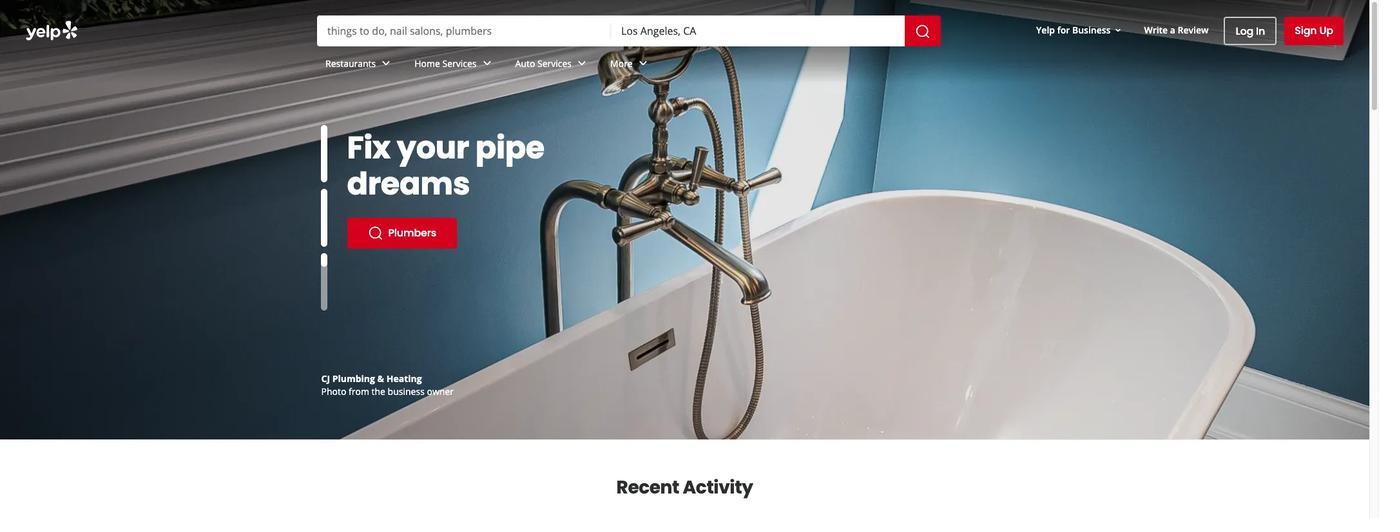 Task type: describe. For each thing, give the bounding box(es) containing it.
restaurants link
[[315, 46, 404, 84]]

business inside cj plumbing & heating photo from the business owner
[[388, 386, 425, 398]]

soot
[[424, 126, 492, 170]]

the inside cj plumbing & heating photo from the business owner
[[372, 386, 386, 398]]

give soot the boot
[[347, 126, 628, 170]]

24 search v2 image
[[368, 226, 383, 241]]

Near text field
[[622, 24, 895, 38]]

pipe
[[476, 126, 545, 170]]

home services link
[[404, 46, 505, 84]]

plumbers link
[[347, 218, 457, 249]]

your
[[397, 126, 469, 170]]

recent activity
[[617, 475, 753, 500]]

heating
[[387, 373, 422, 385]]

photo inside cj plumbing & heating photo from the business owner
[[321, 386, 346, 398]]

24 chevron down v2 image
[[636, 56, 651, 71]]

chimney sweep
[[388, 190, 470, 204]]

owner inside blackburn chimney photo from the business owner
[[427, 386, 454, 398]]

recent
[[617, 475, 680, 500]]

activity
[[683, 475, 753, 500]]

0 vertical spatial chimney
[[388, 190, 435, 204]]

sign up
[[1295, 23, 1334, 38]]

blackburn
[[321, 373, 368, 385]]

from inside blackburn chimney photo from the business owner
[[349, 386, 369, 398]]

log in link
[[1225, 17, 1277, 45]]

&
[[378, 373, 384, 385]]

business
[[1073, 24, 1111, 36]]

give
[[347, 126, 417, 170]]

boot
[[556, 126, 628, 170]]

24 search v2 image
[[368, 190, 383, 205]]

none field near
[[622, 24, 895, 38]]

restaurants
[[326, 57, 376, 69]]

auto services link
[[505, 46, 600, 84]]

the inside blackburn chimney photo from the business owner
[[372, 386, 386, 398]]



Task type: vqa. For each thing, say whether or not it's contained in the screenshot.
UP
yes



Task type: locate. For each thing, give the bounding box(es) containing it.
Find text field
[[328, 24, 601, 38]]

24 chevron down v2 image right auto services
[[574, 56, 590, 71]]

2 services from the left
[[538, 57, 572, 69]]

owner inside cj plumbing & heating photo from the business owner
[[427, 386, 454, 398]]

write a review link
[[1140, 18, 1214, 42]]

from inside cj plumbing & heating photo from the business owner
[[349, 386, 369, 398]]

services for home services
[[443, 57, 477, 69]]

select slide image left 24 search v2 image
[[321, 189, 327, 247]]

24 chevron down v2 image right restaurants
[[379, 56, 394, 71]]

0 horizontal spatial none field
[[328, 24, 601, 38]]

explore banner section banner
[[0, 0, 1370, 440]]

auto
[[515, 57, 535, 69]]

more link
[[600, 46, 661, 84]]

cj plumbing & heating link
[[321, 373, 422, 385]]

0 horizontal spatial 24 chevron down v2 image
[[379, 56, 394, 71]]

services right home
[[443, 57, 477, 69]]

16 chevron down v2 image
[[1114, 25, 1124, 35]]

home services
[[415, 57, 477, 69]]

chimney sweep link
[[347, 182, 491, 213]]

sign up link
[[1285, 17, 1344, 45]]

yelp
[[1037, 24, 1055, 36]]

24 chevron down v2 image for auto services
[[574, 56, 590, 71]]

yelp for business
[[1037, 24, 1111, 36]]

fix
[[347, 126, 391, 170]]

1 24 chevron down v2 image from the left
[[379, 56, 394, 71]]

24 chevron down v2 image inside restaurants link
[[379, 56, 394, 71]]

1 horizontal spatial none field
[[622, 24, 895, 38]]

search image
[[916, 24, 931, 39]]

from
[[349, 386, 369, 398], [349, 386, 369, 398]]

None field
[[328, 24, 601, 38], [622, 24, 895, 38]]

log
[[1236, 24, 1254, 38]]

sign
[[1295, 23, 1318, 38]]

dreams
[[347, 162, 470, 206]]

for
[[1058, 24, 1070, 36]]

log in
[[1236, 24, 1266, 38]]

cj
[[321, 373, 330, 385]]

select slide image
[[321, 125, 327, 183], [321, 189, 327, 247]]

sweep
[[437, 190, 470, 204]]

business categories element
[[315, 46, 1344, 84]]

24 chevron down v2 image for restaurants
[[379, 56, 394, 71]]

24 chevron down v2 image inside auto services link
[[574, 56, 590, 71]]

24 chevron down v2 image left auto
[[479, 56, 495, 71]]

cj plumbing & heating photo from the business owner
[[321, 373, 454, 398]]

plumbers
[[388, 226, 437, 240]]

2 select slide image from the top
[[321, 189, 327, 247]]

1 horizontal spatial 24 chevron down v2 image
[[479, 56, 495, 71]]

home
[[415, 57, 440, 69]]

3 24 chevron down v2 image from the left
[[574, 56, 590, 71]]

blackburn chimney photo from the business owner
[[321, 373, 454, 398]]

1 none field from the left
[[328, 24, 601, 38]]

plumbing
[[332, 373, 375, 385]]

owner
[[427, 386, 454, 398], [427, 386, 454, 398]]

1 horizontal spatial services
[[538, 57, 572, 69]]

24 chevron down v2 image inside home services link
[[479, 56, 495, 71]]

24 chevron down v2 image for home services
[[479, 56, 495, 71]]

in
[[1257, 24, 1266, 38]]

0 horizontal spatial services
[[443, 57, 477, 69]]

24 chevron down v2 image
[[379, 56, 394, 71], [479, 56, 495, 71], [574, 56, 590, 71]]

auto services
[[515, 57, 572, 69]]

None search field
[[0, 0, 1370, 84], [317, 15, 944, 46], [0, 0, 1370, 84], [317, 15, 944, 46]]

1 services from the left
[[443, 57, 477, 69]]

1 vertical spatial chimney
[[370, 373, 410, 385]]

up
[[1320, 23, 1334, 38]]

services
[[443, 57, 477, 69], [538, 57, 572, 69]]

write
[[1145, 24, 1168, 36]]

photo inside blackburn chimney photo from the business owner
[[321, 386, 346, 398]]

more
[[611, 57, 633, 69]]

services for auto services
[[538, 57, 572, 69]]

the
[[498, 126, 550, 170], [372, 386, 386, 398], [372, 386, 386, 398]]

2 horizontal spatial 24 chevron down v2 image
[[574, 56, 590, 71]]

review
[[1178, 24, 1209, 36]]

a
[[1171, 24, 1176, 36]]

business inside blackburn chimney photo from the business owner
[[388, 386, 425, 398]]

blackburn chimney link
[[321, 373, 410, 385]]

services right auto
[[538, 57, 572, 69]]

fix your pipe dreams
[[347, 126, 545, 206]]

1 vertical spatial select slide image
[[321, 189, 327, 247]]

photo
[[321, 386, 346, 398], [321, 386, 346, 398]]

0 vertical spatial select slide image
[[321, 125, 327, 183]]

2 24 chevron down v2 image from the left
[[479, 56, 495, 71]]

chimney inside blackburn chimney photo from the business owner
[[370, 373, 410, 385]]

2 none field from the left
[[622, 24, 895, 38]]

select slide image left fix
[[321, 125, 327, 183]]

yelp for business button
[[1032, 18, 1129, 42]]

1 select slide image from the top
[[321, 125, 327, 183]]

chimney
[[388, 190, 435, 204], [370, 373, 410, 385]]

write a review
[[1145, 24, 1209, 36]]

business
[[388, 386, 425, 398], [388, 386, 425, 398]]

none field find
[[328, 24, 601, 38]]



